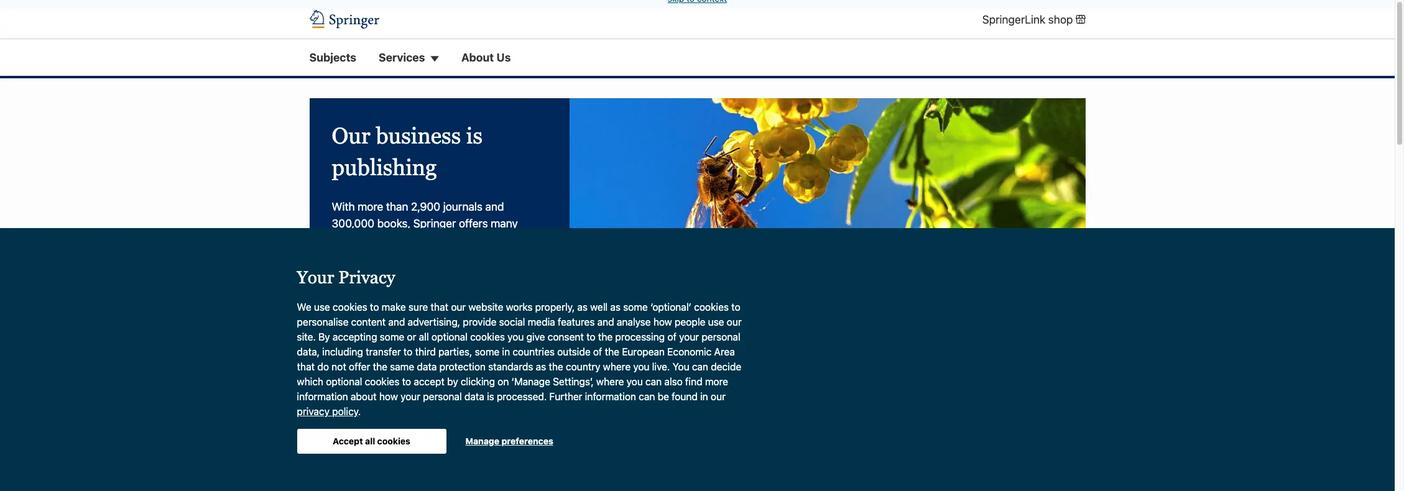 Task type: vqa. For each thing, say whether or not it's contained in the screenshot.
SpringerLink to the bottom
yes



Task type: describe. For each thing, give the bounding box(es) containing it.
european
[[622, 346, 665, 358]]

to down same
[[402, 376, 411, 388]]

the down well
[[598, 332, 613, 343]]

all inside we use cookies to make sure that our website works properly, as well as some 'optional' cookies to personalise content and advertising, provide social media features and analyse how people use our site. by accepting some or all optional cookies you give consent to the processing of your personal data, including transfer to third parties, some in countries outside of the european economic area that do not offer the same data protection standards as the country where you live. you can decide which optional cookies to accept by clicking on 'manage settings', where you can also find more information about how your personal data is processed.                     further information can be found in our privacy policy .
[[419, 332, 429, 343]]

0 vertical spatial that
[[431, 302, 448, 313]]

properly,
[[535, 302, 575, 313]]

media
[[528, 317, 555, 328]]

discover our science link
[[320, 354, 433, 367]]

our
[[332, 123, 370, 149]]

area
[[714, 346, 735, 358]]

from our collection of 300,000 books in the shop
[[320, 451, 478, 476]]

and down the make
[[388, 317, 405, 328]]

buy
[[320, 451, 341, 462]]

decide
[[711, 361, 741, 373]]

accept all cookies
[[333, 436, 410, 446]]

settings',
[[553, 376, 594, 388]]

publishing
[[332, 155, 437, 180]]

publish a book image
[[507, 342, 691, 446]]

be
[[658, 391, 669, 402]]

do
[[317, 361, 329, 373]]

search
[[320, 375, 356, 387]]

preferences
[[501, 436, 553, 446]]

2 vertical spatial can
[[639, 391, 655, 402]]

0 vertical spatial how
[[653, 317, 672, 328]]

find
[[685, 376, 702, 388]]

discover our science
[[320, 354, 433, 367]]

features
[[558, 317, 595, 328]]

about
[[351, 391, 377, 402]]

and up many
[[485, 200, 504, 213]]

works
[[506, 302, 533, 313]]

2 information from the left
[[585, 391, 636, 402]]

consent
[[548, 332, 584, 343]]

outside
[[557, 346, 591, 358]]

springer for 2,900
[[413, 217, 456, 230]]

1 horizontal spatial shop
[[1048, 13, 1073, 26]]

by inside we use cookies to make sure that our website works properly, as well as some 'optional' cookies to personalise content and advertising, provide social media features and analyse how people use our site. by accepting some or all optional cookies you give consent to the processing of your personal data, including transfer to third parties, some in countries outside of the european economic area that do not offer the same data protection standards as the country where you live. you can decide which optional cookies to accept by clicking on 'manage settings', where you can also find more information about how your personal data is processed.                     further information can be found in our privacy policy .
[[447, 376, 458, 388]]

to up content
[[370, 302, 379, 313]]

economic
[[667, 346, 712, 358]]

over
[[347, 413, 366, 424]]

on inside over 10 million scientific documents on springerlink
[[373, 427, 384, 438]]

0 vertical spatial optional
[[431, 332, 468, 343]]

scientific
[[414, 413, 454, 424]]

manage
[[465, 436, 499, 446]]

.
[[358, 406, 361, 417]]

further
[[549, 391, 582, 402]]

privacy
[[297, 406, 330, 417]]

accepting
[[333, 332, 377, 343]]

is inside we use cookies to make sure that our website works properly, as well as some 'optional' cookies to personalise content and advertising, provide social media features and analyse how people use our site. by accepting some or all optional cookies you give consent to the processing of your personal data, including transfer to third parties, some in countries outside of the european economic area that do not offer the same data protection standards as the country where you live. you can decide which optional cookies to accept by clicking on 'manage settings', where you can also find more information about how your personal data is processed.                     further information can be found in our privacy policy .
[[487, 391, 494, 402]]

'manage
[[511, 376, 550, 388]]

1 vertical spatial your
[[400, 391, 420, 402]]

0 horizontal spatial data
[[417, 361, 437, 373]]

0 vertical spatial where
[[603, 361, 631, 373]]

country
[[566, 361, 600, 373]]

business
[[376, 123, 461, 149]]

springerlink inside springerlink shop link
[[982, 13, 1045, 26]]

by inside 'all books, journals and book series published by springer'
[[396, 389, 407, 401]]

cookies up content
[[333, 302, 367, 313]]

from
[[341, 451, 362, 462]]

protection
[[439, 361, 486, 373]]

discover
[[320, 354, 368, 367]]

to down features
[[586, 332, 595, 343]]

0 vertical spatial can
[[692, 361, 708, 373]]

books, inside with more than 2,900 journals and 300,000 books, springer offers many opportunities for authors, customers and partners.
[[377, 217, 411, 230]]

by
[[318, 332, 330, 343]]

0 horizontal spatial as
[[536, 361, 546, 373]]

1 horizontal spatial use
[[708, 317, 724, 328]]

processed.
[[497, 391, 547, 402]]

than
[[386, 200, 408, 213]]

well
[[590, 302, 608, 313]]

our inside from our collection of 300,000 books in the shop
[[364, 451, 379, 462]]

journals inside with more than 2,900 journals and 300,000 books, springer offers many opportunities for authors, customers and partners.
[[443, 200, 482, 213]]

1 vertical spatial in
[[700, 391, 708, 402]]

our right 'offer'
[[371, 354, 390, 367]]

series
[[320, 389, 347, 401]]

your
[[297, 267, 334, 287]]

privacy policy link
[[297, 406, 358, 417]]

'optional'
[[650, 302, 691, 313]]

found
[[672, 391, 698, 402]]

read
[[320, 413, 344, 424]]

which
[[297, 376, 323, 388]]

springer for and
[[410, 389, 448, 401]]

0 horizontal spatial use
[[314, 302, 330, 313]]

1 vertical spatial of
[[593, 346, 602, 358]]

10
[[369, 413, 379, 424]]

not
[[332, 361, 346, 373]]

subjects
[[309, 51, 356, 64]]

2 vertical spatial all
[[365, 436, 375, 446]]

1 vertical spatial where
[[596, 376, 624, 388]]

million
[[382, 413, 411, 424]]

2 horizontal spatial as
[[610, 302, 621, 313]]

sure
[[408, 302, 428, 313]]

books, inside 'all books, journals and book series published by springer'
[[369, 375, 399, 387]]

0 vertical spatial you
[[507, 332, 524, 343]]

we
[[297, 302, 311, 313]]

with more than 2,900 journals and 300,000 books, springer offers many opportunities for authors, customers and partners.
[[332, 200, 535, 264]]

standards
[[488, 361, 533, 373]]

books
[[320, 465, 347, 476]]

documents
[[320, 427, 370, 438]]

advertising,
[[408, 317, 460, 328]]

published
[[349, 389, 393, 401]]

customers
[[461, 234, 514, 247]]

journals inside 'all books, journals and book series published by springer'
[[401, 375, 437, 387]]

springer home image
[[309, 10, 379, 29]]

book
[[459, 375, 481, 387]]

1 horizontal spatial data
[[464, 391, 484, 402]]

1 information from the left
[[297, 391, 348, 402]]

same
[[390, 361, 414, 373]]

site.
[[297, 332, 316, 343]]

0 vertical spatial your
[[679, 332, 699, 343]]

our down decide in the bottom right of the page
[[711, 391, 726, 402]]

in inside from our collection of 300,000 books in the shop
[[350, 465, 358, 476]]

website
[[469, 302, 503, 313]]



Task type: locate. For each thing, give the bounding box(es) containing it.
parties,
[[438, 346, 472, 358]]

1 vertical spatial more
[[705, 376, 728, 388]]

to down or at the bottom of the page
[[403, 346, 412, 358]]

2 vertical spatial you
[[627, 376, 643, 388]]

1 vertical spatial that
[[297, 361, 315, 373]]

1 vertical spatial optional
[[326, 376, 362, 388]]

accept
[[414, 376, 445, 388]]

about us
[[461, 51, 511, 64]]

0 horizontal spatial some
[[380, 332, 404, 343]]

your
[[679, 332, 699, 343], [400, 391, 420, 402]]

0 horizontal spatial is
[[466, 123, 483, 149]]

1 vertical spatial some
[[380, 332, 404, 343]]

more inside we use cookies to make sure that our website works properly, as well as some 'optional' cookies to personalise content and advertising, provide social media features and analyse how people use our site. by accepting some or all optional cookies you give consent to the processing of your personal data, including transfer to third parties, some in countries outside of the european economic area that do not offer the same data protection standards as the country where you live. you can decide which optional cookies to accept by clicking on 'manage settings', where you can also find more information about how your personal data is processed.                     further information can be found in our privacy policy .
[[705, 376, 728, 388]]

by
[[447, 376, 458, 388], [396, 389, 407, 401]]

how
[[653, 317, 672, 328], [379, 391, 398, 402]]

0 vertical spatial books,
[[377, 217, 411, 230]]

shop inside from our collection of 300,000 books in the shop
[[377, 465, 400, 476]]

and down many
[[517, 234, 535, 247]]

how up million
[[379, 391, 398, 402]]

0 vertical spatial use
[[314, 302, 330, 313]]

cookies up people
[[694, 302, 729, 313]]

300,000 down "manage"
[[440, 451, 478, 462]]

all inside 'all books, journals and book series published by springer'
[[356, 375, 366, 387]]

springerlink shop link
[[982, 11, 1085, 28]]

you
[[507, 332, 524, 343], [633, 361, 650, 373], [627, 376, 643, 388]]

of up country
[[593, 346, 602, 358]]

on down standards
[[498, 376, 509, 388]]

journals up offers
[[443, 200, 482, 213]]

1 horizontal spatial is
[[487, 391, 494, 402]]

cookies up published
[[365, 376, 399, 388]]

300,000 inside from our collection of 300,000 books in the shop
[[440, 451, 478, 462]]

300,000 inside with more than 2,900 journals and 300,000 books, springer offers many opportunities for authors, customers and partners.
[[332, 217, 374, 230]]

services
[[379, 51, 425, 64]]

you
[[673, 361, 689, 373]]

personal down accept at bottom left
[[423, 391, 462, 402]]

0 vertical spatial of
[[667, 332, 676, 343]]

more left than
[[358, 200, 383, 213]]

springerlink shop
[[982, 13, 1073, 26]]

1 horizontal spatial personal
[[702, 332, 740, 343]]

some up standards
[[475, 346, 499, 358]]

of up economic
[[667, 332, 676, 343]]

privacy
[[338, 267, 395, 287]]

also
[[664, 376, 683, 388]]

our down accept all cookies
[[364, 451, 379, 462]]

0 vertical spatial all
[[419, 332, 429, 343]]

about us link
[[461, 49, 511, 66]]

1 horizontal spatial information
[[585, 391, 636, 402]]

all books, journals and book series published by springer
[[320, 375, 481, 401]]

on inside we use cookies to make sure that our website works properly, as well as some 'optional' cookies to personalise content and advertising, provide social media features and analyse how people use our site. by accepting some or all optional cookies you give consent to the processing of your personal data, including transfer to third parties, some in countries outside of the european economic area that do not offer the same data protection standards as the country where you live. you can decide which optional cookies to accept by clicking on 'manage settings', where you can also find more information about how your personal data is processed.                     further information can be found in our privacy policy .
[[498, 376, 509, 388]]

1 vertical spatial journals
[[401, 375, 437, 387]]

journals down science
[[401, 375, 437, 387]]

1 horizontal spatial as
[[577, 302, 588, 313]]

personalise
[[297, 317, 348, 328]]

where down country
[[596, 376, 624, 388]]

0 horizontal spatial on
[[373, 427, 384, 438]]

1 vertical spatial by
[[396, 389, 407, 401]]

springerlink inside over 10 million scientific documents on springerlink
[[387, 427, 444, 438]]

1 vertical spatial springerlink
[[387, 427, 444, 438]]

manage preferences button
[[456, 429, 563, 454]]

1 vertical spatial books,
[[369, 375, 399, 387]]

1 vertical spatial how
[[379, 391, 398, 402]]

information up privacy policy link
[[297, 391, 348, 402]]

1 horizontal spatial 300,000
[[440, 451, 478, 462]]

all down 'offer'
[[356, 375, 366, 387]]

can down live.
[[645, 376, 662, 388]]

and inside 'all books, journals and book series published by springer'
[[439, 375, 456, 387]]

0 vertical spatial by
[[447, 376, 458, 388]]

content
[[351, 317, 386, 328]]

the
[[598, 332, 613, 343], [605, 346, 619, 358], [373, 361, 387, 373], [549, 361, 563, 373], [360, 465, 375, 476]]

to up area
[[731, 302, 740, 313]]

collection
[[382, 451, 426, 462]]

personal up area
[[702, 332, 740, 343]]

live.
[[652, 361, 670, 373]]

0 vertical spatial 300,000
[[332, 217, 374, 230]]

0 horizontal spatial more
[[358, 200, 383, 213]]

300,000 down the "with"
[[332, 217, 374, 230]]

services button
[[379, 49, 439, 66]]

provide
[[463, 317, 497, 328]]

processing
[[615, 332, 665, 343]]

data,
[[297, 346, 320, 358]]

0 horizontal spatial in
[[350, 465, 358, 476]]

1 vertical spatial use
[[708, 317, 724, 328]]

in
[[502, 346, 510, 358], [700, 391, 708, 402], [350, 465, 358, 476]]

our up area
[[727, 317, 742, 328]]

some up analyse
[[623, 302, 648, 313]]

0 horizontal spatial optional
[[326, 376, 362, 388]]

cookies up collection
[[377, 436, 410, 446]]

1 horizontal spatial springerlink
[[982, 13, 1045, 26]]

1 horizontal spatial journals
[[443, 200, 482, 213]]

journals
[[443, 200, 482, 213], [401, 375, 437, 387]]

1 vertical spatial on
[[373, 427, 384, 438]]

0 vertical spatial personal
[[702, 332, 740, 343]]

by left book
[[447, 376, 458, 388]]

2 horizontal spatial some
[[623, 302, 648, 313]]

1 horizontal spatial more
[[705, 376, 728, 388]]

1 horizontal spatial in
[[502, 346, 510, 358]]

some up transfer
[[380, 332, 404, 343]]

information down settings',
[[585, 391, 636, 402]]

data down the third
[[417, 361, 437, 373]]

the left the european
[[605, 346, 619, 358]]

0 horizontal spatial springerlink
[[387, 427, 444, 438]]

that up the advertising,
[[431, 302, 448, 313]]

people
[[675, 317, 705, 328]]

300,000
[[332, 217, 374, 230], [440, 451, 478, 462]]

0 horizontal spatial by
[[396, 389, 407, 401]]

1 vertical spatial can
[[645, 376, 662, 388]]

data
[[417, 361, 437, 373], [464, 391, 484, 402]]

subjects link
[[309, 49, 356, 66]]

0 horizontal spatial that
[[297, 361, 315, 373]]

0 horizontal spatial personal
[[423, 391, 462, 402]]

our up provide
[[451, 302, 466, 313]]

1 horizontal spatial by
[[447, 376, 458, 388]]

0 horizontal spatial 300,000
[[332, 217, 374, 230]]

0 vertical spatial in
[[502, 346, 510, 358]]

clicking
[[461, 376, 495, 388]]

0 horizontal spatial shop
[[377, 465, 400, 476]]

is right business
[[466, 123, 483, 149]]

offers
[[459, 217, 488, 230]]

1 horizontal spatial some
[[475, 346, 499, 358]]

data down clicking
[[464, 391, 484, 402]]

0 vertical spatial more
[[358, 200, 383, 213]]

2,900
[[411, 200, 440, 213]]

for authors,
[[401, 234, 458, 247]]

is inside our business is publishing
[[466, 123, 483, 149]]

1 vertical spatial data
[[464, 391, 484, 402]]

many
[[491, 217, 518, 230]]

1 vertical spatial is
[[487, 391, 494, 402]]

1 horizontal spatial on
[[498, 376, 509, 388]]

1 horizontal spatial your
[[679, 332, 699, 343]]

third
[[415, 346, 436, 358]]

in up standards
[[502, 346, 510, 358]]

accept
[[333, 436, 363, 446]]

partners.
[[332, 251, 377, 264]]

as up features
[[577, 302, 588, 313]]

cookies
[[333, 302, 367, 313], [694, 302, 729, 313], [470, 332, 505, 343], [365, 376, 399, 388], [377, 436, 410, 446]]

springer
[[413, 217, 456, 230], [410, 389, 448, 401]]

how down the "'optional'" at the bottom
[[653, 317, 672, 328]]

1 horizontal spatial that
[[431, 302, 448, 313]]

1 vertical spatial personal
[[423, 391, 462, 402]]

where down the european
[[603, 361, 631, 373]]

make
[[382, 302, 406, 313]]

our
[[451, 302, 466, 313], [727, 317, 742, 328], [371, 354, 390, 367], [711, 391, 726, 402], [364, 451, 379, 462]]

the up settings',
[[549, 361, 563, 373]]

books, down than
[[377, 217, 411, 230]]

to
[[370, 302, 379, 313], [731, 302, 740, 313], [586, 332, 595, 343], [403, 346, 412, 358], [402, 376, 411, 388]]

0 horizontal spatial information
[[297, 391, 348, 402]]

science
[[393, 354, 433, 367]]

transfer
[[366, 346, 401, 358]]

2 vertical spatial of
[[428, 451, 437, 462]]

1 horizontal spatial of
[[593, 346, 602, 358]]

springer down accept at bottom left
[[410, 389, 448, 401]]

0 vertical spatial journals
[[443, 200, 482, 213]]

more down decide in the bottom right of the page
[[705, 376, 728, 388]]

your up economic
[[679, 332, 699, 343]]

all right accept
[[365, 436, 375, 446]]

all right or at the bottom of the page
[[419, 332, 429, 343]]

0 horizontal spatial of
[[428, 451, 437, 462]]

some
[[623, 302, 648, 313], [380, 332, 404, 343], [475, 346, 499, 358]]

and down well
[[597, 317, 614, 328]]

optional up parties,
[[431, 332, 468, 343]]

0 vertical spatial springerlink
[[982, 13, 1045, 26]]

the down transfer
[[373, 361, 387, 373]]

1 vertical spatial shop
[[377, 465, 400, 476]]

about
[[461, 51, 494, 64]]

our business is publishing
[[332, 123, 483, 180]]

submit an article image
[[704, 342, 888, 446]]

springer up for authors, on the left of page
[[413, 217, 456, 230]]

use
[[314, 302, 330, 313], [708, 317, 724, 328]]

1 vertical spatial all
[[356, 375, 366, 387]]

springer inside 'all books, journals and book series published by springer'
[[410, 389, 448, 401]]

the down from
[[360, 465, 375, 476]]

your privacy
[[297, 267, 395, 287]]

on down 10
[[373, 427, 384, 438]]

0 horizontal spatial your
[[400, 391, 420, 402]]

as down the countries
[[536, 361, 546, 373]]

offer
[[349, 361, 370, 373]]

0 vertical spatial data
[[417, 361, 437, 373]]

of right collection
[[428, 451, 437, 462]]

and
[[485, 200, 504, 213], [517, 234, 535, 247], [388, 317, 405, 328], [597, 317, 614, 328], [439, 375, 456, 387]]

2 horizontal spatial of
[[667, 332, 676, 343]]

with
[[332, 200, 355, 213]]

1 vertical spatial you
[[633, 361, 650, 373]]

or
[[407, 332, 416, 343]]

as right well
[[610, 302, 621, 313]]

springer inside with more than 2,900 journals and 300,000 books, springer offers many opportunities for authors, customers and partners.
[[413, 217, 456, 230]]

can up "find"
[[692, 361, 708, 373]]

opportunities
[[332, 234, 398, 247]]

0 vertical spatial some
[[623, 302, 648, 313]]

2 horizontal spatial in
[[700, 391, 708, 402]]

cookies down provide
[[470, 332, 505, 343]]

springerlink
[[982, 13, 1045, 26], [387, 427, 444, 438]]

0 horizontal spatial how
[[379, 391, 398, 402]]

optional down not at the bottom left
[[326, 376, 362, 388]]

in down "find"
[[700, 391, 708, 402]]

0 horizontal spatial journals
[[401, 375, 437, 387]]

1 horizontal spatial how
[[653, 317, 672, 328]]

information
[[297, 391, 348, 402], [585, 391, 636, 402]]

by up million
[[396, 389, 407, 401]]

analyse
[[617, 317, 651, 328]]

of inside from our collection of 300,000 books in the shop
[[428, 451, 437, 462]]

1 vertical spatial 300,000
[[440, 451, 478, 462]]

policy
[[332, 406, 358, 417]]

and down protection
[[439, 375, 456, 387]]

can left be
[[639, 391, 655, 402]]

more
[[358, 200, 383, 213], [705, 376, 728, 388]]

2 vertical spatial in
[[350, 465, 358, 476]]

0 vertical spatial on
[[498, 376, 509, 388]]

0 vertical spatial is
[[466, 123, 483, 149]]

your down accept at bottom left
[[400, 391, 420, 402]]

use right people
[[708, 317, 724, 328]]

more inside with more than 2,900 journals and 300,000 books, springer offers many opportunities for authors, customers and partners.
[[358, 200, 383, 213]]

2 vertical spatial some
[[475, 346, 499, 358]]

the inside from our collection of 300,000 books in the shop
[[360, 465, 375, 476]]

1 horizontal spatial optional
[[431, 332, 468, 343]]

manage preferences
[[465, 436, 553, 446]]

we use cookies to make sure that our website works properly, as well as some 'optional' cookies to personalise content and advertising, provide social media features and analyse how people use our site. by accepting some or all optional cookies you give consent to the processing of your personal data, including transfer to third parties, some in countries outside of the european economic area that do not offer the same data protection standards as the country where you live. you can decide which optional cookies to accept by clicking on 'manage settings', where you can also find more information about how your personal data is processed.                     further information can be found in our privacy policy .
[[297, 302, 742, 417]]

that down data,
[[297, 361, 315, 373]]

in down from
[[350, 465, 358, 476]]

1 vertical spatial springer
[[410, 389, 448, 401]]

books, up published
[[369, 375, 399, 387]]

including
[[322, 346, 363, 358]]

0 vertical spatial springer
[[413, 217, 456, 230]]

0 vertical spatial shop
[[1048, 13, 1073, 26]]

is down clicking
[[487, 391, 494, 402]]

use up personalise
[[314, 302, 330, 313]]



